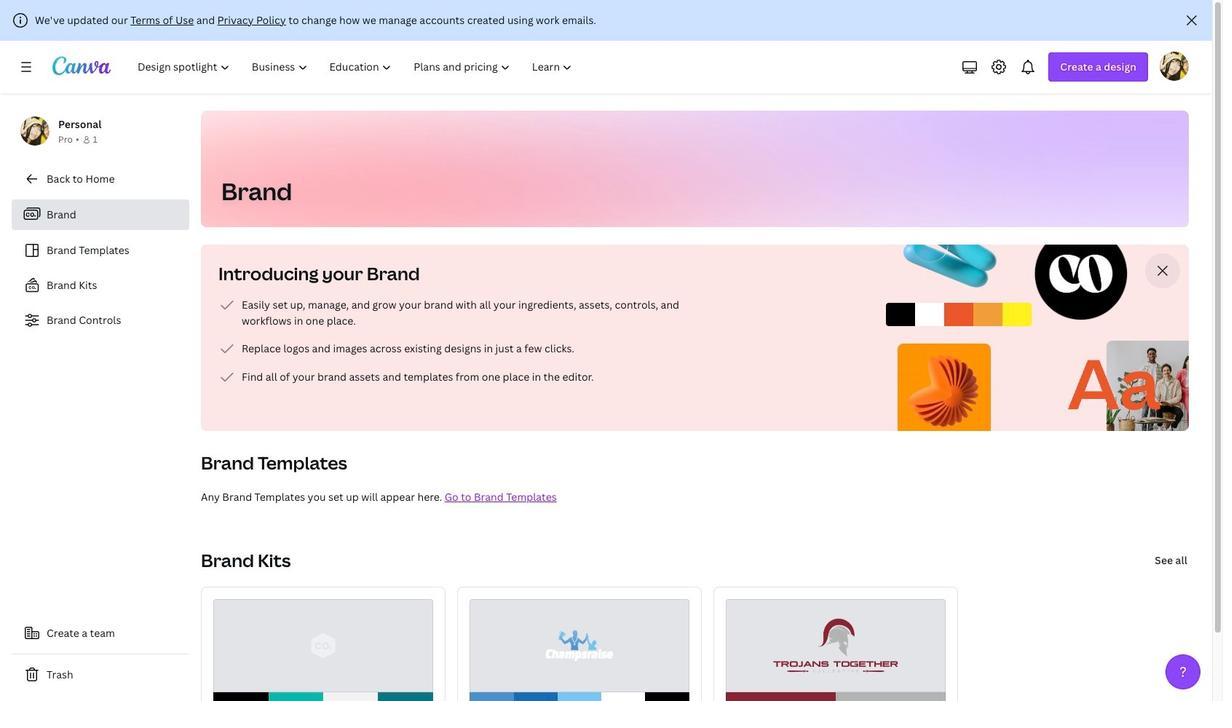 Task type: vqa. For each thing, say whether or not it's contained in the screenshot.
Page
no



Task type: locate. For each thing, give the bounding box(es) containing it.
0 horizontal spatial list
[[12, 200, 189, 335]]

list
[[12, 200, 189, 335], [219, 297, 685, 386]]

stephanie aranda image
[[1161, 52, 1190, 81]]

top level navigation element
[[128, 52, 585, 82]]



Task type: describe. For each thing, give the bounding box(es) containing it.
1 horizontal spatial list
[[219, 297, 685, 386]]

trojans collective logo image
[[768, 609, 905, 683]]

champsraise logo image
[[514, 609, 646, 683]]



